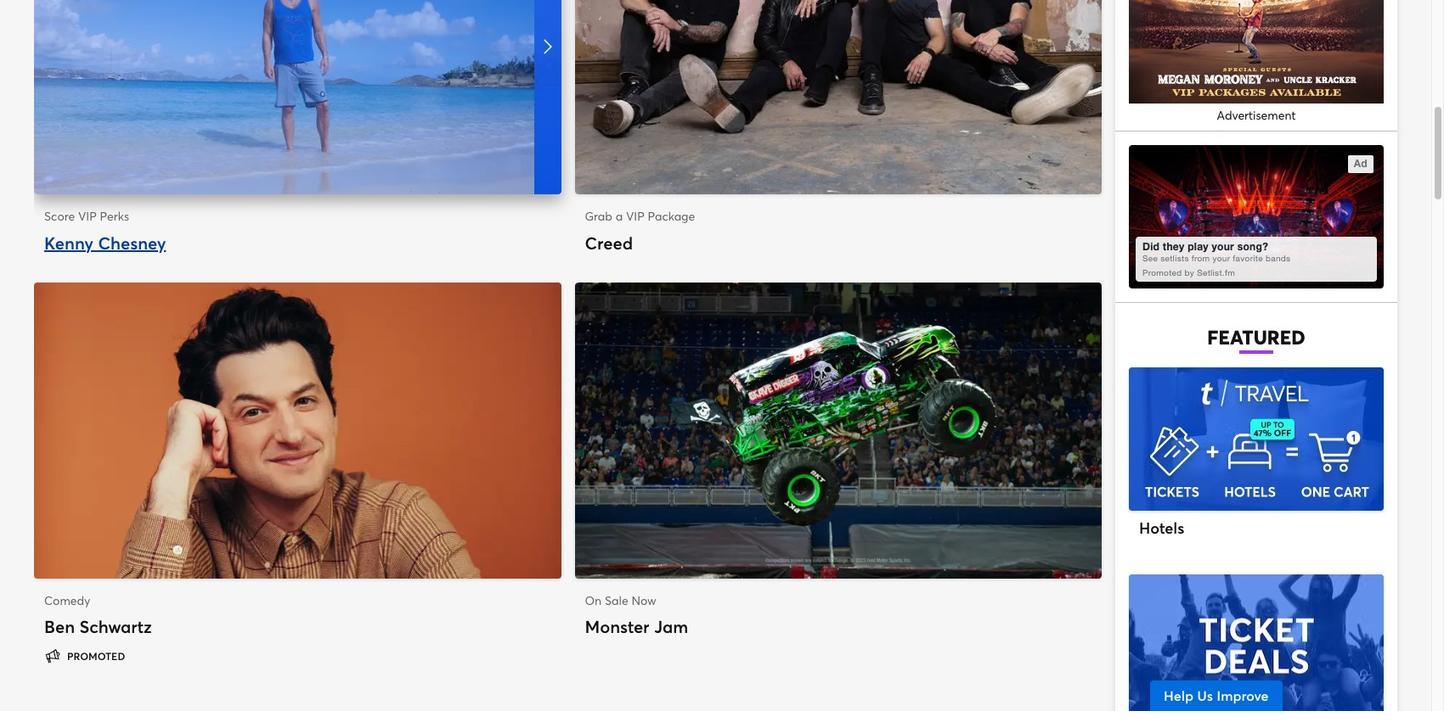 Task type: describe. For each thing, give the bounding box(es) containing it.
vip inside grab a vip package creed
[[626, 208, 645, 224]]

kenny
[[44, 232, 93, 255]]

promoted
[[67, 650, 125, 663]]

now
[[632, 593, 656, 609]]

sale
[[605, 593, 628, 609]]

grab
[[585, 208, 612, 224]]

2 advertisement region from the top
[[1129, 145, 1384, 288]]

schwartz
[[79, 616, 152, 639]]

featured
[[1207, 324, 1305, 350]]

a
[[616, 208, 623, 224]]

perks
[[100, 208, 129, 224]]

on sale now monster jam
[[585, 593, 688, 639]]



Task type: locate. For each thing, give the bounding box(es) containing it.
vip left perks
[[78, 208, 97, 224]]

on
[[585, 593, 602, 609]]

1 advertisement region from the top
[[1129, 0, 1384, 104]]

vip right a
[[626, 208, 645, 224]]

1 horizontal spatial vip
[[626, 208, 645, 224]]

hotels link
[[1129, 368, 1384, 554]]

creed
[[585, 232, 633, 255]]

comedy
[[44, 593, 90, 609]]

grab a vip package creed
[[585, 208, 695, 255]]

score vip perks kenny chesney
[[44, 208, 166, 255]]

1 vertical spatial advertisement region
[[1129, 145, 1384, 288]]

2 vip from the left
[[626, 208, 645, 224]]

1 vip from the left
[[78, 208, 97, 224]]

advertisement region
[[1129, 0, 1384, 104], [1129, 145, 1384, 288]]

score
[[44, 208, 75, 224]]

0 vertical spatial advertisement region
[[1129, 0, 1384, 104]]

hotels
[[1139, 518, 1184, 538]]

monster
[[585, 616, 649, 639]]

ben
[[44, 616, 75, 639]]

package
[[648, 208, 695, 224]]

comedy ben schwartz
[[44, 593, 152, 639]]

vip
[[78, 208, 97, 224], [626, 208, 645, 224]]

0 horizontal spatial vip
[[78, 208, 97, 224]]

vip inside score vip perks kenny chesney
[[78, 208, 97, 224]]

jam
[[654, 616, 688, 639]]

chesney
[[98, 232, 166, 255]]

advertisement
[[1217, 107, 1296, 123]]



Task type: vqa. For each thing, say whether or not it's contained in the screenshot.
search box
no



